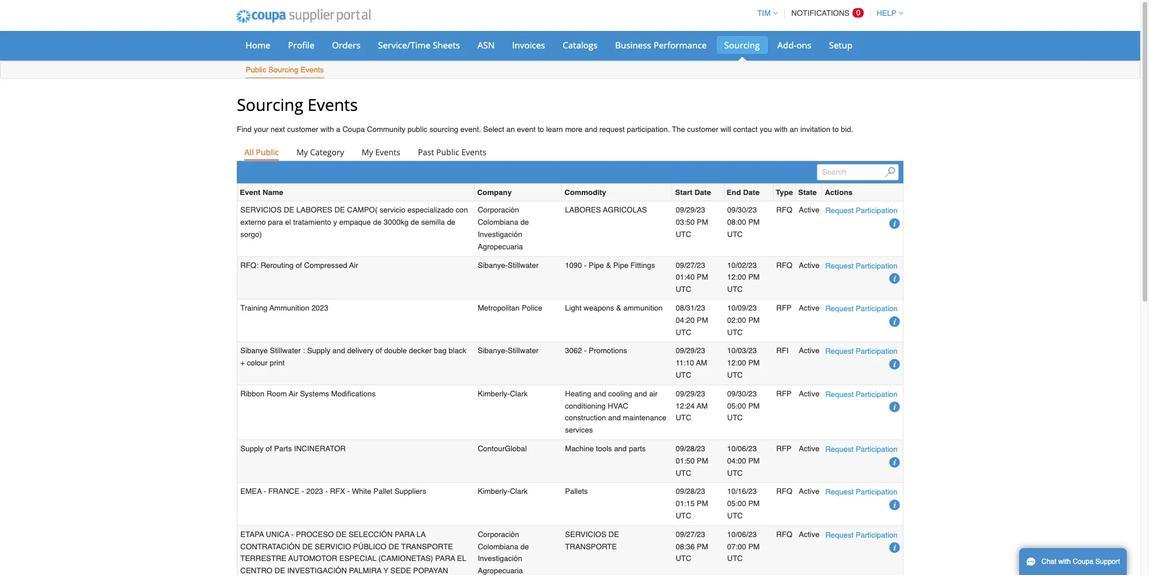 Task type: locate. For each thing, give the bounding box(es) containing it.
event
[[240, 188, 260, 197]]

0 vertical spatial investigación
[[478, 230, 522, 239]]

transporte inside servicios de transporte
[[565, 543, 617, 552]]

utc down 10/03/23
[[727, 371, 743, 380]]

05:00 inside 09/30/23 05:00 pm utc
[[727, 402, 746, 411]]

2 an from the left
[[790, 125, 798, 134]]

servicios up externo
[[240, 206, 282, 215]]

0 horizontal spatial &
[[606, 261, 611, 270]]

1 date from the left
[[694, 188, 711, 197]]

- right unica
[[291, 531, 294, 540]]

1 horizontal spatial with
[[774, 125, 788, 134]]

para
[[268, 218, 283, 227]]

utc
[[676, 230, 691, 239], [727, 230, 743, 239], [676, 285, 691, 294], [727, 285, 743, 294], [676, 328, 691, 337], [727, 328, 743, 337], [676, 371, 691, 380], [727, 371, 743, 380], [676, 414, 691, 423], [727, 414, 743, 423], [676, 469, 691, 478], [727, 469, 743, 478], [676, 512, 691, 521], [727, 512, 743, 521], [676, 555, 691, 564], [727, 555, 743, 564]]

09/28/23 inside 09/28/23 01:50 pm utc
[[676, 445, 705, 454]]

1 vertical spatial &
[[616, 304, 621, 313]]

2 vertical spatial of
[[266, 445, 272, 454]]

3 rfq from the top
[[776, 488, 792, 497]]

date for start date
[[694, 188, 711, 197]]

pm down 08/31/23
[[697, 316, 708, 325]]

my inside my events link
[[362, 147, 373, 158]]

2 request from the top
[[825, 262, 854, 271]]

10/06/23 up 07:00
[[727, 531, 757, 540]]

2 participation from the top
[[856, 262, 898, 271]]

05:00 inside 10/16/23 05:00 pm utc
[[727, 500, 746, 509]]

sourcing link
[[717, 36, 768, 54]]

room
[[267, 390, 287, 399]]

supply
[[307, 347, 330, 356], [240, 445, 264, 454]]

5 request from the top
[[825, 390, 854, 399]]

0 vertical spatial colombiana
[[478, 218, 518, 227]]

1 request participation button from the top
[[825, 205, 898, 217]]

para left the la
[[395, 531, 415, 540]]

09/30/23 up 08:00 at the right of the page
[[727, 206, 757, 215]]

utc down 02:00
[[727, 328, 743, 337]]

customer left will
[[687, 125, 718, 134]]

to left learn
[[538, 125, 544, 134]]

request participation for 10/09/23 02:00 pm utc
[[825, 305, 898, 313]]

supply of parts incinerator
[[240, 445, 346, 454]]

3 active from the top
[[799, 304, 819, 313]]

2 09/29/23 from the top
[[676, 347, 705, 356]]

utc down 04:00
[[727, 469, 743, 478]]

rfq right 10/02/23
[[776, 261, 792, 270]]

0 vertical spatial corporación colombiana de investigación agropecuaria
[[478, 206, 529, 251]]

commodity
[[564, 188, 606, 197]]

1 clark from the top
[[510, 390, 528, 399]]

1 vertical spatial agropecuaria
[[478, 567, 523, 576]]

2 kimberly-clark from the top
[[478, 488, 528, 497]]

request participation for 10/06/23 04:00 pm utc
[[825, 446, 898, 454]]

start
[[675, 188, 692, 197]]

7 request participation from the top
[[825, 488, 898, 497]]

0 horizontal spatial to
[[538, 125, 544, 134]]

navigation containing notifications 0
[[752, 2, 903, 25]]

2 05:00 from the top
[[727, 500, 746, 509]]

request participation button for 09/30/23 08:00 pm utc
[[825, 205, 898, 217]]

pm down 10/09/23
[[748, 316, 760, 325]]

0 vertical spatial sibanye-stillwater
[[478, 261, 539, 270]]

09/29/23 up 12:24
[[676, 390, 705, 399]]

pm inside 09/30/23 08:00 pm utc
[[748, 218, 760, 227]]

0 vertical spatial kimberly-
[[478, 390, 510, 399]]

participation for 10/09/23 02:00 pm utc
[[856, 305, 898, 313]]

0 horizontal spatial labores
[[296, 206, 332, 215]]

pm right 08:00 at the right of the page
[[748, 218, 760, 227]]

utc for 09/28/23 01:50 pm utc
[[676, 469, 691, 478]]

date right start on the right top
[[694, 188, 711, 197]]

6 participation from the top
[[856, 446, 898, 454]]

utc down 01:15
[[676, 512, 691, 521]]

1 sibanye- from the top
[[478, 261, 508, 270]]

request for 10/09/23 02:00 pm utc
[[825, 305, 854, 313]]

public right all
[[256, 147, 279, 158]]

0 horizontal spatial customer
[[287, 125, 318, 134]]

0 horizontal spatial servicios
[[240, 206, 282, 215]]

utc for 10/09/23 02:00 pm utc
[[727, 328, 743, 337]]

1 vertical spatial investigación
[[478, 555, 522, 564]]

1 agropecuaria from the top
[[478, 243, 523, 251]]

0 horizontal spatial pipe
[[589, 261, 604, 270]]

etapa unica - proceso de selección para la contratación de servicio público de transporte terrestre automotor especial (camionetas) para el centro de investigación palmira y sede popayan
[[240, 531, 466, 576]]

transporte down the la
[[401, 543, 453, 552]]

0 vertical spatial servicios
[[240, 206, 282, 215]]

active for 09/30/23 08:00 pm utc
[[799, 206, 819, 215]]

am right 12:24
[[697, 402, 708, 411]]

1 request from the top
[[825, 207, 854, 215]]

09/29/23 inside 09/29/23 12:24 am utc
[[676, 390, 705, 399]]

stillwater up "print"
[[270, 347, 301, 356]]

1 vertical spatial colombiana
[[478, 543, 518, 552]]

05:00
[[727, 402, 746, 411], [727, 500, 746, 509]]

pm for 10/06/23 07:00 pm utc
[[748, 543, 760, 552]]

1 horizontal spatial my
[[362, 147, 373, 158]]

date for end date
[[743, 188, 760, 197]]

0 vertical spatial agropecuaria
[[478, 243, 523, 251]]

4 participation from the top
[[856, 348, 898, 356]]

0 vertical spatial para
[[395, 531, 415, 540]]

police
[[522, 304, 542, 313]]

utc inside 10/02/23 12:00 pm utc
[[727, 285, 743, 294]]

pm for 10/06/23 04:00 pm utc
[[748, 457, 760, 466]]

with left a
[[320, 125, 334, 134]]

12:00
[[727, 273, 746, 282], [727, 359, 746, 368]]

2 clark from the top
[[510, 488, 528, 497]]

rfq for 10/16/23 05:00 pm utc
[[776, 488, 792, 497]]

kimberly-clark down contourglobal
[[478, 488, 528, 497]]

utc inside 09/29/23 03:50 pm utc
[[676, 230, 691, 239]]

tab list containing all public
[[237, 145, 903, 161]]

participation for 10/06/23 04:00 pm utc
[[856, 446, 898, 454]]

0 vertical spatial corporación
[[478, 206, 519, 215]]

utc up 10/09/23
[[727, 285, 743, 294]]

date right end
[[743, 188, 760, 197]]

1 vertical spatial 09/27/23
[[676, 531, 705, 540]]

3000kg
[[384, 218, 409, 227]]

2 09/28/23 from the top
[[676, 488, 705, 497]]

1 horizontal spatial labores
[[565, 206, 601, 215]]

compressed
[[304, 261, 347, 270]]

1 horizontal spatial pipe
[[613, 261, 628, 270]]

&
[[606, 261, 611, 270], [616, 304, 621, 313]]

public inside the all public link
[[256, 147, 279, 158]]

utc inside 09/29/23 12:24 am utc
[[676, 414, 691, 423]]

3 request participation from the top
[[825, 305, 898, 313]]

09/29/23 inside 09/29/23 03:50 pm utc
[[676, 206, 705, 215]]

utc for 10/06/23 04:00 pm utc
[[727, 469, 743, 478]]

sibanye-stillwater for 1090
[[478, 261, 539, 270]]

1 my from the left
[[296, 147, 308, 158]]

2 corporación from the top
[[478, 531, 519, 540]]

2 customer from the left
[[687, 125, 718, 134]]

training
[[240, 304, 268, 313]]

1 09/30/23 from the top
[[727, 206, 757, 215]]

pm for 09/27/23 01:40 pm utc
[[697, 273, 708, 282]]

public sourcing events
[[246, 65, 324, 74]]

1 active from the top
[[799, 206, 819, 215]]

pm down 10/03/23 12:00 pm utc
[[748, 402, 760, 411]]

type
[[776, 188, 793, 197]]

labores
[[296, 206, 332, 215], [565, 206, 601, 215]]

10/09/23
[[727, 304, 757, 313]]

utc down 10/16/23
[[727, 512, 743, 521]]

print
[[270, 359, 284, 368]]

2 transporte from the left
[[565, 543, 617, 552]]

pm inside 09/30/23 05:00 pm utc
[[748, 402, 760, 411]]

09/30/23 for 05:00
[[727, 390, 757, 399]]

labores inside servicios de labores de campo( servicio especializado con externo para el tratamiento y empaque  de 3000kg de semilla de sorgo)
[[296, 206, 332, 215]]

kimberly-clark for pallets
[[478, 488, 528, 497]]

popayan
[[413, 567, 448, 576]]

1 colombiana from the top
[[478, 218, 518, 227]]

pm down 10/02/23
[[748, 273, 760, 282]]

public right past
[[436, 147, 459, 158]]

7 request from the top
[[825, 488, 854, 497]]

09/27/23 inside 09/27/23 01:40 pm utc
[[676, 261, 705, 270]]

de inside servicios de transporte
[[608, 531, 619, 540]]

sibanye-stillwater up metropolitan police
[[478, 261, 539, 270]]

colombiana
[[478, 218, 518, 227], [478, 543, 518, 552]]

1 vertical spatial of
[[376, 347, 382, 356]]

2 request participation from the top
[[825, 262, 898, 271]]

corporación for etapa unica - proceso de selección para la contratación de servicio público de transporte terrestre automotor especial (camionetas) para el centro de investigación palmira y sede popayan
[[478, 531, 519, 540]]

of right "rerouting"
[[296, 261, 302, 270]]

invoices link
[[505, 36, 553, 54]]

1 rfp from the top
[[776, 304, 792, 313]]

decker
[[409, 347, 432, 356]]

0 vertical spatial sibanye-
[[478, 261, 508, 270]]

09/29/23 for 12:24
[[676, 390, 705, 399]]

1 09/28/23 from the top
[[676, 445, 705, 454]]

incinerator
[[294, 445, 346, 454]]

1 rfq from the top
[[776, 206, 792, 215]]

am right 11:10
[[696, 359, 707, 368]]

corporación colombiana de investigación agropecuaria
[[478, 206, 529, 251], [478, 531, 529, 576]]

0 horizontal spatial an
[[506, 125, 515, 134]]

sourcing down profile link
[[268, 65, 298, 74]]

date inside start date button
[[694, 188, 711, 197]]

pm inside 09/28/23 01:50 pm utc
[[697, 457, 708, 466]]

0 vertical spatial coupa
[[342, 125, 365, 134]]

0 vertical spatial clark
[[510, 390, 528, 399]]

participation for 09/30/23 08:00 pm utc
[[856, 207, 898, 215]]

sibanye- up metropolitan
[[478, 261, 508, 270]]

request participation for 09/30/23 08:00 pm utc
[[825, 207, 898, 215]]

8 request participation from the top
[[825, 531, 898, 540]]

request participation for 10/06/23 07:00 pm utc
[[825, 531, 898, 540]]

pm inside 10/03/23 12:00 pm utc
[[748, 359, 760, 368]]

1 vertical spatial 2023
[[306, 488, 323, 497]]

09/27/23 01:40 pm utc
[[676, 261, 708, 294]]

2 vertical spatial 09/29/23
[[676, 390, 705, 399]]

3062 - promotions
[[565, 347, 627, 356]]

selección
[[349, 531, 393, 540]]

02:00
[[727, 316, 746, 325]]

rerouting
[[261, 261, 294, 270]]

sibanye- for 3062 - promotions
[[478, 347, 508, 356]]

2 colombiana from the top
[[478, 543, 518, 552]]

3 participation from the top
[[856, 305, 898, 313]]

10/06/23
[[727, 445, 757, 454], [727, 531, 757, 540]]

- inside etapa unica - proceso de selección para la contratación de servicio público de transporte terrestre automotor especial (camionetas) para el centro de investigación palmira y sede popayan
[[291, 531, 294, 540]]

1 horizontal spatial an
[[790, 125, 798, 134]]

date
[[694, 188, 711, 197], [743, 188, 760, 197]]

stillwater up police
[[508, 261, 539, 270]]

1 horizontal spatial date
[[743, 188, 760, 197]]

1 vertical spatial 10/06/23
[[727, 531, 757, 540]]

6 request participation button from the top
[[825, 444, 898, 456]]

pm for 09/29/23 03:50 pm utc
[[697, 218, 708, 227]]

0 vertical spatial sourcing
[[724, 39, 760, 51]]

2 my from the left
[[362, 147, 373, 158]]

1 vertical spatial servicios
[[565, 531, 606, 540]]

1 participation from the top
[[856, 207, 898, 215]]

09/30/23 inside 09/30/23 08:00 pm utc
[[727, 206, 757, 215]]

1 09/27/23 from the top
[[676, 261, 705, 270]]

09/29/23
[[676, 206, 705, 215], [676, 347, 705, 356], [676, 390, 705, 399]]

am inside 09/29/23 12:24 am utc
[[697, 402, 708, 411]]

2 kimberly- from the top
[[478, 488, 510, 497]]

0 vertical spatial 09/27/23
[[676, 261, 705, 270]]

1 vertical spatial sibanye-stillwater
[[478, 347, 539, 356]]

1 vertical spatial 05:00
[[727, 500, 746, 509]]

0 horizontal spatial my
[[296, 147, 308, 158]]

participation for 09/30/23 05:00 pm utc
[[856, 390, 898, 399]]

5 active from the top
[[799, 390, 819, 399]]

09/28/23 inside 09/28/23 01:15 pm utc
[[676, 488, 705, 497]]

supply left parts
[[240, 445, 264, 454]]

find
[[237, 125, 252, 134]]

1 vertical spatial corporación
[[478, 531, 519, 540]]

10/02/23
[[727, 261, 757, 270]]

7 request participation button from the top
[[825, 487, 898, 499]]

an left event
[[506, 125, 515, 134]]

1 investigación from the top
[[478, 230, 522, 239]]

supply right the :
[[307, 347, 330, 356]]

and inside the sibanye stillwater : supply and delivery  of double decker bag black + colour print
[[332, 347, 345, 356]]

de
[[373, 218, 381, 227], [411, 218, 419, 227], [447, 218, 455, 227], [520, 218, 529, 227], [520, 543, 529, 552]]

0 vertical spatial of
[[296, 261, 302, 270]]

air right compressed
[[349, 261, 358, 270]]

2 09/27/23 from the top
[[676, 531, 705, 540]]

all public link
[[237, 145, 286, 161]]

asn link
[[470, 36, 502, 54]]

corporación colombiana de investigación agropecuaria right el
[[478, 531, 529, 576]]

request for 09/30/23 08:00 pm utc
[[825, 207, 854, 215]]

rfq for 09/30/23 08:00 pm utc
[[776, 206, 792, 215]]

2 active from the top
[[799, 261, 819, 270]]

chat with coupa support button
[[1019, 549, 1127, 576]]

1 vertical spatial am
[[697, 402, 708, 411]]

10/06/23 for 04:00
[[727, 445, 757, 454]]

1 horizontal spatial customer
[[687, 125, 718, 134]]

participation for 10/06/23 07:00 pm utc
[[856, 531, 898, 540]]

pm right 03:50
[[697, 218, 708, 227]]

09/29/23 up 03:50
[[676, 206, 705, 215]]

parts
[[629, 445, 646, 454]]

1 horizontal spatial transporte
[[565, 543, 617, 552]]

1 request participation from the top
[[825, 207, 898, 215]]

my for my events
[[362, 147, 373, 158]]

09/29/23 for 11:10
[[676, 347, 705, 356]]

utc down 07:00
[[727, 555, 743, 564]]

past public events link
[[410, 145, 494, 161]]

3 request from the top
[[825, 305, 854, 313]]

1 vertical spatial corporación colombiana de investigación agropecuaria
[[478, 531, 529, 576]]

1 to from the left
[[538, 125, 544, 134]]

kimberly- down contourglobal
[[478, 488, 510, 497]]

1 vertical spatial sibanye-
[[478, 347, 508, 356]]

coupa left the support on the right bottom
[[1073, 558, 1093, 567]]

pm down 10/16/23
[[748, 500, 760, 509]]

09/30/23 inside 09/30/23 05:00 pm utc
[[727, 390, 757, 399]]

12:00 down 10/03/23
[[727, 359, 746, 368]]

utc inside 09/27/23 08:36 pm utc
[[676, 555, 691, 564]]

2 09/30/23 from the top
[[727, 390, 757, 399]]

4 request participation from the top
[[825, 348, 898, 356]]

1 pipe from the left
[[589, 261, 604, 270]]

1 vertical spatial 12:00
[[727, 359, 746, 368]]

servicios down pallets
[[565, 531, 606, 540]]

& right weapons
[[616, 304, 621, 313]]

0 horizontal spatial of
[[266, 445, 272, 454]]

09/28/23 up 01:50
[[676, 445, 705, 454]]

utc inside 10/16/23 05:00 pm utc
[[727, 512, 743, 521]]

1 vertical spatial coupa
[[1073, 558, 1093, 567]]

utc for 10/16/23 05:00 pm utc
[[727, 512, 743, 521]]

0 vertical spatial rfp
[[776, 304, 792, 313]]

events up a
[[308, 94, 358, 116]]

utc inside 10/09/23 02:00 pm utc
[[727, 328, 743, 337]]

1 horizontal spatial servicios
[[565, 531, 606, 540]]

09/28/23 01:15 pm utc
[[676, 488, 708, 521]]

05:00 for 09/30/23
[[727, 402, 746, 411]]

pm for 09/27/23 08:36 pm utc
[[697, 543, 708, 552]]

12:00 inside 10/03/23 12:00 pm utc
[[727, 359, 746, 368]]

utc for 09/27/23 01:40 pm utc
[[676, 285, 691, 294]]

pm inside 10/02/23 12:00 pm utc
[[748, 273, 760, 282]]

sourcing down the tim
[[724, 39, 760, 51]]

1 sibanye-stillwater from the top
[[478, 261, 539, 270]]

05:00 down 10/16/23
[[727, 500, 746, 509]]

1 vertical spatial clark
[[510, 488, 528, 497]]

09/30/23 down 10/03/23 12:00 pm utc
[[727, 390, 757, 399]]

kimberly- for heating and cooling and air conditioning hvac construction and maintenance services
[[478, 390, 510, 399]]

pm inside 08/31/23 04:20 pm utc
[[697, 316, 708, 325]]

corporación colombiana de investigación agropecuaria for etapa unica - proceso de selección para la contratación de servicio público de transporte terrestre automotor especial (camionetas) para el centro de investigación palmira y sede popayan
[[478, 531, 529, 576]]

- right france
[[302, 488, 304, 497]]

request for 10/06/23 07:00 pm utc
[[825, 531, 854, 540]]

1 horizontal spatial coupa
[[1073, 558, 1093, 567]]

corporación colombiana de investigación agropecuaria down company button at the left top of the page
[[478, 206, 529, 251]]

sourcing up next
[[237, 94, 303, 116]]

and left delivery
[[332, 347, 345, 356]]

10/06/23 inside 10/06/23 04:00 pm utc
[[727, 445, 757, 454]]

date inside end date button
[[743, 188, 760, 197]]

am
[[696, 359, 707, 368], [697, 402, 708, 411]]

rfp right 10/09/23
[[776, 304, 792, 313]]

pm inside 10/06/23 07:00 pm utc
[[748, 543, 760, 552]]

utc inside 09/28/23 01:15 pm utc
[[676, 512, 691, 521]]

3 09/29/23 from the top
[[676, 390, 705, 399]]

metropolitan police
[[478, 304, 542, 313]]

12:00 down 10/02/23
[[727, 273, 746, 282]]

pm right 01:40
[[697, 273, 708, 282]]

0 horizontal spatial para
[[395, 531, 415, 540]]

09/28/23 for 01:15
[[676, 488, 705, 497]]

business performance
[[615, 39, 707, 51]]

5 request participation from the top
[[825, 390, 898, 399]]

05:00 down 10/03/23 12:00 pm utc
[[727, 402, 746, 411]]

0 vertical spatial kimberly-clark
[[478, 390, 528, 399]]

pm inside 10/06/23 04:00 pm utc
[[748, 457, 760, 466]]

light
[[565, 304, 582, 313]]

am inside 09/29/23 11:10 am utc
[[696, 359, 707, 368]]

rfp for 10/06/23 04:00 pm utc
[[776, 445, 792, 454]]

04:00
[[727, 457, 746, 466]]

2 date from the left
[[743, 188, 760, 197]]

0 vertical spatial 10/06/23
[[727, 445, 757, 454]]

5 participation from the top
[[856, 390, 898, 399]]

2 request participation button from the top
[[825, 260, 898, 272]]

2 horizontal spatial of
[[376, 347, 382, 356]]

09/29/23 inside 09/29/23 11:10 am utc
[[676, 347, 705, 356]]

1 12:00 from the top
[[727, 273, 746, 282]]

supply inside the sibanye stillwater : supply and delivery  of double decker bag black + colour print
[[307, 347, 330, 356]]

black
[[449, 347, 466, 356]]

with right chat
[[1058, 558, 1071, 567]]

para left el
[[435, 555, 455, 564]]

rfq for 10/02/23 12:00 pm utc
[[776, 261, 792, 270]]

2 sibanye-stillwater from the top
[[478, 347, 539, 356]]

09/28/23 01:50 pm utc
[[676, 445, 708, 478]]

active
[[799, 206, 819, 215], [799, 261, 819, 270], [799, 304, 819, 313], [799, 347, 819, 356], [799, 390, 819, 399], [799, 445, 819, 454], [799, 488, 819, 497], [799, 531, 819, 540]]

10/06/23 inside 10/06/23 07:00 pm utc
[[727, 531, 757, 540]]

3 rfp from the top
[[776, 445, 792, 454]]

kimberly-clark up contourglobal
[[478, 390, 528, 399]]

servicios for servicios de labores de campo( servicio especializado con externo para el tratamiento y empaque  de 3000kg de semilla de sorgo)
[[240, 206, 282, 215]]

0 horizontal spatial date
[[694, 188, 711, 197]]

1 vertical spatial kimberly-clark
[[478, 488, 528, 497]]

utc inside 10/06/23 04:00 pm utc
[[727, 469, 743, 478]]

8 participation from the top
[[856, 531, 898, 540]]

rfq right 10/16/23
[[776, 488, 792, 497]]

pm right 04:00
[[748, 457, 760, 466]]

request participation button for 10/06/23 07:00 pm utc
[[825, 530, 898, 542]]

0 vertical spatial 12:00
[[727, 273, 746, 282]]

10/06/23 up 04:00
[[727, 445, 757, 454]]

1 09/29/23 from the top
[[676, 206, 705, 215]]

servicios de labores de campo( servicio especializado con externo para el tratamiento y empaque  de 3000kg de semilla de sorgo)
[[240, 206, 468, 239]]

of inside the sibanye stillwater : supply and delivery  of double decker bag black + colour print
[[376, 347, 382, 356]]

end
[[727, 188, 741, 197]]

1 transporte from the left
[[401, 543, 453, 552]]

to left bid.
[[832, 125, 839, 134]]

sibanye
[[240, 347, 268, 356]]

sibanye- right black
[[478, 347, 508, 356]]

5 request participation button from the top
[[825, 389, 898, 401]]

1090
[[565, 261, 582, 270]]

0 vertical spatial am
[[696, 359, 707, 368]]

1 an from the left
[[506, 125, 515, 134]]

09/28/23 up 01:15
[[676, 488, 705, 497]]

pm inside 09/28/23 01:15 pm utc
[[697, 500, 708, 509]]

& left "fittings" in the right of the page
[[606, 261, 611, 270]]

2 rfq from the top
[[776, 261, 792, 270]]

utc down 04:20 at the bottom of page
[[676, 328, 691, 337]]

09/27/23 inside 09/27/23 08:36 pm utc
[[676, 531, 705, 540]]

rfp for 09/30/23 05:00 pm utc
[[776, 390, 792, 399]]

2 vertical spatial sourcing
[[237, 94, 303, 116]]

1 kimberly- from the top
[[478, 390, 510, 399]]

transporte
[[401, 543, 453, 552], [565, 543, 617, 552]]

customer right next
[[287, 125, 318, 134]]

7 active from the top
[[799, 488, 819, 497]]

servicios inside servicios de labores de campo( servicio especializado con externo para el tratamiento y empaque  de 3000kg de semilla de sorgo)
[[240, 206, 282, 215]]

request participation button for 10/02/23 12:00 pm utc
[[825, 260, 898, 272]]

2 12:00 from the top
[[727, 359, 746, 368]]

4 rfq from the top
[[776, 531, 792, 540]]

0 vertical spatial 09/28/23
[[676, 445, 705, 454]]

utc inside 09/30/23 05:00 pm utc
[[727, 414, 743, 423]]

pm inside 09/29/23 03:50 pm utc
[[697, 218, 708, 227]]

utc inside 10/06/23 07:00 pm utc
[[727, 555, 743, 564]]

an
[[506, 125, 515, 134], [790, 125, 798, 134]]

rfq:
[[240, 261, 258, 270]]

utc inside 08/31/23 04:20 pm utc
[[676, 328, 691, 337]]

8 request from the top
[[825, 531, 854, 540]]

pm right 07:00
[[748, 543, 760, 552]]

3 request participation button from the top
[[825, 303, 898, 315]]

utc down 08:00 at the right of the page
[[727, 230, 743, 239]]

1 horizontal spatial to
[[832, 125, 839, 134]]

transporte down pallets
[[565, 543, 617, 552]]

0 vertical spatial supply
[[307, 347, 330, 356]]

7 participation from the top
[[856, 488, 898, 497]]

utc inside 10/03/23 12:00 pm utc
[[727, 371, 743, 380]]

request participation button for 10/09/23 02:00 pm utc
[[825, 303, 898, 315]]

unica
[[266, 531, 289, 540]]

state
[[798, 188, 817, 197]]

utc for 09/29/23 12:24 am utc
[[676, 414, 691, 423]]

- right 1090
[[584, 261, 587, 270]]

navigation
[[752, 2, 903, 25]]

6 request participation from the top
[[825, 446, 898, 454]]

2 labores from the left
[[565, 206, 601, 215]]

coupa inside button
[[1073, 558, 1093, 567]]

pallets
[[565, 488, 588, 497]]

1 corporación colombiana de investigación agropecuaria from the top
[[478, 206, 529, 251]]

0 vertical spatial 09/30/23
[[727, 206, 757, 215]]

pm for 08/31/23 04:20 pm utc
[[697, 316, 708, 325]]

stillwater for sibanye stillwater : supply and delivery  of double decker bag black + colour print
[[508, 347, 539, 356]]

pm inside 09/27/23 01:40 pm utc
[[697, 273, 708, 282]]

0 vertical spatial 05:00
[[727, 402, 746, 411]]

active for 10/09/23 02:00 pm utc
[[799, 304, 819, 313]]

1 corporación from the top
[[478, 206, 519, 215]]

1 05:00 from the top
[[727, 402, 746, 411]]

invoices
[[512, 39, 545, 51]]

1 10/06/23 from the top
[[727, 445, 757, 454]]

request participation for 10/16/23 05:00 pm utc
[[825, 488, 898, 497]]

pm for 10/03/23 12:00 pm utc
[[748, 359, 760, 368]]

servicio
[[380, 206, 405, 215]]

sibanye-stillwater down metropolitan police
[[478, 347, 539, 356]]

utc up 04:00
[[727, 414, 743, 423]]

1 vertical spatial air
[[289, 390, 298, 399]]

09/27/23 up 08:36
[[676, 531, 705, 540]]

6 request from the top
[[825, 446, 854, 454]]

1 vertical spatial 09/28/23
[[676, 488, 705, 497]]

utc down 12:24
[[676, 414, 691, 423]]

utc inside 09/29/23 11:10 am utc
[[676, 371, 691, 380]]

pm for 09/30/23 08:00 pm utc
[[748, 218, 760, 227]]

1 horizontal spatial air
[[349, 261, 358, 270]]

servicios inside servicios de transporte
[[565, 531, 606, 540]]

setup
[[829, 39, 853, 51]]

utc for 10/06/23 07:00 pm utc
[[727, 555, 743, 564]]

coupa supplier portal image
[[228, 2, 379, 31]]

utc inside 09/27/23 01:40 pm utc
[[676, 285, 691, 294]]

1 vertical spatial 09/29/23
[[676, 347, 705, 356]]

1 customer from the left
[[287, 125, 318, 134]]

with right you
[[774, 125, 788, 134]]

pm for 09/28/23 01:15 pm utc
[[697, 500, 708, 509]]

home link
[[238, 36, 278, 54]]

1 vertical spatial para
[[435, 555, 455, 564]]

2 rfp from the top
[[776, 390, 792, 399]]

6 active from the top
[[799, 445, 819, 454]]

event name button
[[240, 187, 283, 199]]

4 request participation button from the top
[[825, 346, 898, 358]]

pm right 01:15
[[697, 500, 708, 509]]

request participation for 10/02/23 12:00 pm utc
[[825, 262, 898, 271]]

1 horizontal spatial para
[[435, 555, 455, 564]]

1 vertical spatial supply
[[240, 445, 264, 454]]

labores down commodity 'button'
[[565, 206, 601, 215]]

utc inside 09/30/23 08:00 pm utc
[[727, 230, 743, 239]]

utc down 01:40
[[676, 285, 691, 294]]

notifications 0
[[791, 8, 860, 18]]

pm inside 09/27/23 08:36 pm utc
[[697, 543, 708, 552]]

tab list
[[237, 145, 903, 161]]

request
[[825, 207, 854, 215], [825, 262, 854, 271], [825, 305, 854, 313], [825, 348, 854, 356], [825, 390, 854, 399], [825, 446, 854, 454], [825, 488, 854, 497], [825, 531, 854, 540]]

pm inside 10/16/23 05:00 pm utc
[[748, 500, 760, 509]]

clark
[[510, 390, 528, 399], [510, 488, 528, 497]]

services
[[565, 426, 593, 435]]

public down home "link" at top left
[[246, 65, 266, 74]]

2 agropecuaria from the top
[[478, 567, 523, 576]]

utc down 11:10
[[676, 371, 691, 380]]

stillwater down police
[[508, 347, 539, 356]]

emea - france - 2023 - rfx - white pallet suppliers
[[240, 488, 426, 497]]

8 request participation button from the top
[[825, 530, 898, 542]]

1 horizontal spatial supply
[[307, 347, 330, 356]]

utc down 08:36
[[676, 555, 691, 564]]

8 active from the top
[[799, 531, 819, 540]]

request for 10/16/23 05:00 pm utc
[[825, 488, 854, 497]]

1 vertical spatial 09/30/23
[[727, 390, 757, 399]]

12:00 for 10/03/23
[[727, 359, 746, 368]]

12:00 inside 10/02/23 12:00 pm utc
[[727, 273, 746, 282]]

0 vertical spatial 2023
[[311, 304, 328, 313]]

am for 11:10
[[696, 359, 707, 368]]

public
[[246, 65, 266, 74], [256, 147, 279, 158], [436, 147, 459, 158]]

double
[[384, 347, 407, 356]]

09/29/23 11:10 am utc
[[676, 347, 707, 380]]

of left parts
[[266, 445, 272, 454]]

coupa right a
[[342, 125, 365, 134]]

4 active from the top
[[799, 347, 819, 356]]

0 vertical spatial 09/29/23
[[676, 206, 705, 215]]

1 vertical spatial rfp
[[776, 390, 792, 399]]

0 horizontal spatial transporte
[[401, 543, 453, 552]]

2 sibanye- from the top
[[478, 347, 508, 356]]

rfq for 10/06/23 07:00 pm utc
[[776, 531, 792, 540]]

09/27/23 up 01:40
[[676, 261, 705, 270]]

1 labores from the left
[[296, 206, 332, 215]]

pm inside 10/09/23 02:00 pm utc
[[748, 316, 760, 325]]

2 corporación colombiana de investigación agropecuaria from the top
[[478, 531, 529, 576]]

agropecuaria
[[478, 243, 523, 251], [478, 567, 523, 576]]

request for 10/06/23 04:00 pm utc
[[825, 446, 854, 454]]

2 investigación from the top
[[478, 555, 522, 564]]

more
[[565, 125, 582, 134]]

my
[[296, 147, 308, 158], [362, 147, 373, 158]]

labores up tratamiento
[[296, 206, 332, 215]]

11:10
[[676, 359, 694, 368]]

1 kimberly-clark from the top
[[478, 390, 528, 399]]

utc inside 09/28/23 01:50 pm utc
[[676, 469, 691, 478]]

utc for 09/29/23 03:50 pm utc
[[676, 230, 691, 239]]

2 horizontal spatial with
[[1058, 558, 1071, 567]]

4 request from the top
[[825, 348, 854, 356]]

09/30/23 08:00 pm utc
[[727, 206, 760, 239]]

utc for 10/03/23 12:00 pm utc
[[727, 371, 743, 380]]

public inside past public events link
[[436, 147, 459, 158]]

- right 3062
[[584, 347, 587, 356]]

2 vertical spatial rfp
[[776, 445, 792, 454]]

2 10/06/23 from the top
[[727, 531, 757, 540]]

1 vertical spatial kimberly-
[[478, 488, 510, 497]]

my inside "my category" link
[[296, 147, 308, 158]]

2023 right ammunition
[[311, 304, 328, 313]]

active for 10/16/23 05:00 pm utc
[[799, 488, 819, 497]]

contact
[[733, 125, 758, 134]]

corporación
[[478, 206, 519, 215], [478, 531, 519, 540]]

my down community
[[362, 147, 373, 158]]

rfq: rerouting of compressed air
[[240, 261, 358, 270]]



Task type: describe. For each thing, give the bounding box(es) containing it.
05:00 for 10/16/23
[[727, 500, 746, 509]]

0 horizontal spatial air
[[289, 390, 298, 399]]

pm for 10/16/23 05:00 pm utc
[[748, 500, 760, 509]]

10/06/23 04:00 pm utc
[[727, 445, 760, 478]]

your
[[254, 125, 269, 134]]

past
[[418, 147, 434, 158]]

servicios for servicios de transporte
[[565, 531, 606, 540]]

suppliers
[[395, 488, 426, 497]]

corporación for servicios de labores de campo( servicio especializado con externo para el tratamiento y empaque  de 3000kg de semilla de sorgo)
[[478, 206, 519, 215]]

heating
[[565, 390, 591, 399]]

1 horizontal spatial &
[[616, 304, 621, 313]]

0
[[856, 8, 860, 17]]

agropecuaria for servicios de labores de campo( servicio especializado con externo para el tratamiento y empaque  de 3000kg de semilla de sorgo)
[[478, 243, 523, 251]]

active for 10/02/23 12:00 pm utc
[[799, 261, 819, 270]]

utc for 08/31/23 04:20 pm utc
[[676, 328, 691, 337]]

will
[[720, 125, 731, 134]]

y
[[333, 218, 337, 227]]

Search text field
[[817, 165, 899, 181]]

training ammunition 2023
[[240, 304, 328, 313]]

etapa
[[240, 531, 264, 540]]

pm for 09/30/23 05:00 pm utc
[[748, 402, 760, 411]]

utc for 09/29/23 11:10 am utc
[[676, 371, 691, 380]]

all
[[244, 147, 254, 158]]

support
[[1095, 558, 1120, 567]]

investigación
[[287, 567, 347, 576]]

active for 09/30/23 05:00 pm utc
[[799, 390, 819, 399]]

0 vertical spatial air
[[349, 261, 358, 270]]

public for all
[[256, 147, 279, 158]]

bag
[[434, 347, 447, 356]]

modifications
[[331, 390, 376, 399]]

pm for 09/28/23 01:50 pm utc
[[697, 457, 708, 466]]

request participation button for 10/06/23 04:00 pm utc
[[825, 444, 898, 456]]

community
[[367, 125, 405, 134]]

machine
[[565, 445, 594, 454]]

contourglobal
[[478, 445, 527, 454]]

10/03/23 12:00 pm utc
[[727, 347, 760, 380]]

active for 10/06/23 07:00 pm utc
[[799, 531, 819, 540]]

and up conditioning
[[593, 390, 606, 399]]

corporación colombiana de investigación agropecuaria for servicios de labores de campo( servicio especializado con externo para el tratamiento y empaque  de 3000kg de semilla de sorgo)
[[478, 206, 529, 251]]

10/09/23 02:00 pm utc
[[727, 304, 760, 337]]

name
[[263, 188, 283, 197]]

you
[[760, 125, 772, 134]]

with inside button
[[1058, 558, 1071, 567]]

rfi
[[776, 347, 789, 356]]

maintenance
[[623, 414, 666, 423]]

request participation button for 10/16/23 05:00 pm utc
[[825, 487, 898, 499]]

3062
[[565, 347, 582, 356]]

pm for 10/09/23 02:00 pm utc
[[748, 316, 760, 325]]

sourcing for sourcing
[[724, 39, 760, 51]]

active for 10/03/23 12:00 pm utc
[[799, 347, 819, 356]]

utc for 09/28/23 01:15 pm utc
[[676, 512, 691, 521]]

10/06/23 for 07:00
[[727, 531, 757, 540]]

0 horizontal spatial coupa
[[342, 125, 365, 134]]

2 pipe from the left
[[613, 261, 628, 270]]

investigación for servicios de labores de campo( servicio especializado con externo para el tratamiento y empaque  de 3000kg de semilla de sorgo)
[[478, 230, 522, 239]]

utc for 10/02/23 12:00 pm utc
[[727, 285, 743, 294]]

next
[[271, 125, 285, 134]]

business performance link
[[608, 36, 714, 54]]

09/29/23 for 03:50
[[676, 206, 705, 215]]

utc for 09/30/23 05:00 pm utc
[[727, 414, 743, 423]]

centro
[[240, 567, 272, 576]]

04:20
[[676, 316, 695, 325]]

colombiana for servicios de labores de campo( servicio especializado con externo para el tratamiento y empaque  de 3000kg de semilla de sorgo)
[[478, 218, 518, 227]]

company button
[[477, 187, 512, 199]]

kimberly- for pallets
[[478, 488, 510, 497]]

clark for heating and cooling and air conditioning hvac construction and maintenance services
[[510, 390, 528, 399]]

france
[[268, 488, 299, 497]]

la
[[416, 531, 426, 540]]

09/30/23 for 08:00
[[727, 206, 757, 215]]

rfp for 10/09/23 02:00 pm utc
[[776, 304, 792, 313]]

weapons
[[584, 304, 614, 313]]

conditioning
[[565, 402, 606, 411]]

business
[[615, 39, 651, 51]]

am for 12:24
[[697, 402, 708, 411]]

1 vertical spatial sourcing
[[268, 65, 298, 74]]

automotor
[[288, 555, 337, 564]]

construction
[[565, 414, 606, 423]]

my category link
[[289, 145, 352, 161]]

public for past
[[436, 147, 459, 158]]

company
[[477, 188, 512, 197]]

my category
[[296, 147, 344, 158]]

actions button
[[825, 187, 853, 199]]

white
[[352, 488, 371, 497]]

kimberly-clark for heating and cooling and air conditioning hvac construction and maintenance services
[[478, 390, 528, 399]]

request participation button for 10/03/23 12:00 pm utc
[[825, 346, 898, 358]]

09/28/23 for 01:50
[[676, 445, 705, 454]]

0 horizontal spatial with
[[320, 125, 334, 134]]

terrestre
[[240, 555, 286, 564]]

utc for 09/30/23 08:00 pm utc
[[727, 230, 743, 239]]

público
[[353, 543, 386, 552]]

sheets
[[433, 39, 460, 51]]

participation for 10/03/23 12:00 pm utc
[[856, 348, 898, 356]]

request for 09/30/23 05:00 pm utc
[[825, 390, 854, 399]]

10/16/23
[[727, 488, 757, 497]]

active for 10/06/23 04:00 pm utc
[[799, 445, 819, 454]]

sourcing events
[[237, 94, 358, 116]]

profile
[[288, 39, 314, 51]]

0 vertical spatial &
[[606, 261, 611, 270]]

events down event.
[[461, 147, 486, 158]]

and right tools at right bottom
[[614, 445, 627, 454]]

my for my category
[[296, 147, 308, 158]]

request participation for 09/30/23 05:00 pm utc
[[825, 390, 898, 399]]

performance
[[654, 39, 707, 51]]

09/27/23 for 08:36
[[676, 531, 705, 540]]

ribbon
[[240, 390, 264, 399]]

09/30/23 05:00 pm utc
[[727, 390, 760, 423]]

parts
[[274, 445, 292, 454]]

agropecuaria for etapa unica - proceso de selección para la contratación de servicio público de transporte terrestre automotor especial (camionetas) para el centro de investigación palmira y sede popayan
[[478, 567, 523, 576]]

request for 10/02/23 12:00 pm utc
[[825, 262, 854, 271]]

sibanye stillwater : supply and delivery  of double decker bag black + colour print
[[240, 347, 466, 368]]

- left 'rfx'
[[325, 488, 328, 497]]

asn
[[478, 39, 495, 51]]

commodity button
[[564, 187, 606, 199]]

participation.
[[627, 125, 670, 134]]

ribbon room air systems modifications
[[240, 390, 376, 399]]

colombiana for etapa unica - proceso de selección para la contratación de servicio público de transporte terrestre automotor especial (camionetas) para el centro de investigación palmira y sede popayan
[[478, 543, 518, 552]]

the
[[672, 125, 685, 134]]

emea
[[240, 488, 262, 497]]

:
[[303, 347, 305, 356]]

sibanye- for 1090 - pipe & pipe fittings
[[478, 261, 508, 270]]

tim
[[757, 9, 771, 18]]

investigación for etapa unica - proceso de selección para la contratación de servicio público de transporte terrestre automotor especial (camionetas) para el centro de investigación palmira y sede popayan
[[478, 555, 522, 564]]

add-
[[777, 39, 797, 51]]

request participation for 10/03/23 12:00 pm utc
[[825, 348, 898, 356]]

and left air
[[634, 390, 647, 399]]

servicio
[[315, 543, 351, 552]]

search image
[[884, 167, 895, 178]]

public inside "public sourcing events" link
[[246, 65, 266, 74]]

events down community
[[375, 147, 400, 158]]

find your next customer with a coupa community public sourcing event. select an event to learn more and request participation. the customer will contact you with an invitation to bid.
[[237, 125, 853, 134]]

utc for 09/27/23 08:36 pm utc
[[676, 555, 691, 564]]

0 horizontal spatial supply
[[240, 445, 264, 454]]

events down 'profile'
[[301, 65, 324, 74]]

- right 'emea'
[[264, 488, 266, 497]]

help
[[877, 9, 896, 18]]

sourcing for sourcing events
[[237, 94, 303, 116]]

stillwater inside the sibanye stillwater : supply and delivery  of double decker bag black + colour print
[[270, 347, 301, 356]]

01:50
[[676, 457, 695, 466]]

type button
[[776, 187, 793, 199]]

and down hvac
[[608, 414, 621, 423]]

campo(
[[347, 206, 377, 215]]

learn
[[546, 125, 563, 134]]

category
[[310, 147, 344, 158]]

servicios de transporte
[[565, 531, 619, 552]]

public
[[408, 125, 427, 134]]

12:00 for 10/02/23
[[727, 273, 746, 282]]

2 to from the left
[[832, 125, 839, 134]]

catalogs
[[563, 39, 598, 51]]

transporte inside etapa unica - proceso de selección para la contratación de servicio público de transporte terrestre automotor especial (camionetas) para el centro de investigación palmira y sede popayan
[[401, 543, 453, 552]]

sede
[[390, 567, 411, 576]]

especial
[[339, 555, 376, 564]]

add-ons
[[777, 39, 811, 51]]

home
[[246, 39, 270, 51]]

request for 10/03/23 12:00 pm utc
[[825, 348, 854, 356]]

labores agricolas
[[565, 206, 647, 215]]

participation for 10/02/23 12:00 pm utc
[[856, 262, 898, 271]]

and right more
[[585, 125, 597, 134]]

- right 'rfx'
[[347, 488, 350, 497]]

1 horizontal spatial of
[[296, 261, 302, 270]]

metropolitan
[[478, 304, 520, 313]]

all public
[[244, 147, 279, 158]]

setup link
[[821, 36, 860, 54]]

semilla
[[421, 218, 445, 227]]

actions
[[825, 188, 853, 197]]

type state
[[776, 188, 817, 197]]

rfx
[[330, 488, 345, 497]]



Task type: vqa. For each thing, say whether or not it's contained in the screenshot.


